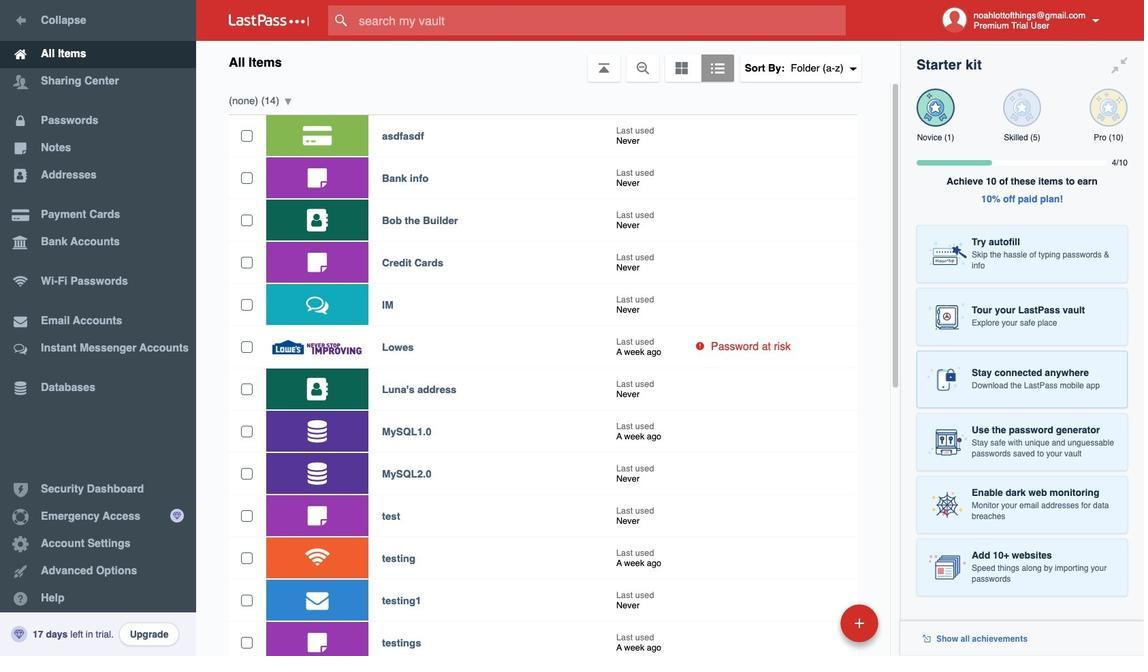 Task type: vqa. For each thing, say whether or not it's contained in the screenshot.
Search search box
yes



Task type: locate. For each thing, give the bounding box(es) containing it.
new item element
[[747, 604, 884, 642]]

new item navigation
[[747, 600, 887, 656]]



Task type: describe. For each thing, give the bounding box(es) containing it.
search my vault text field
[[328, 5, 873, 35]]

lastpass image
[[229, 14, 309, 27]]

vault options navigation
[[196, 41, 901, 82]]

main navigation navigation
[[0, 0, 196, 656]]

Search search field
[[328, 5, 873, 35]]



